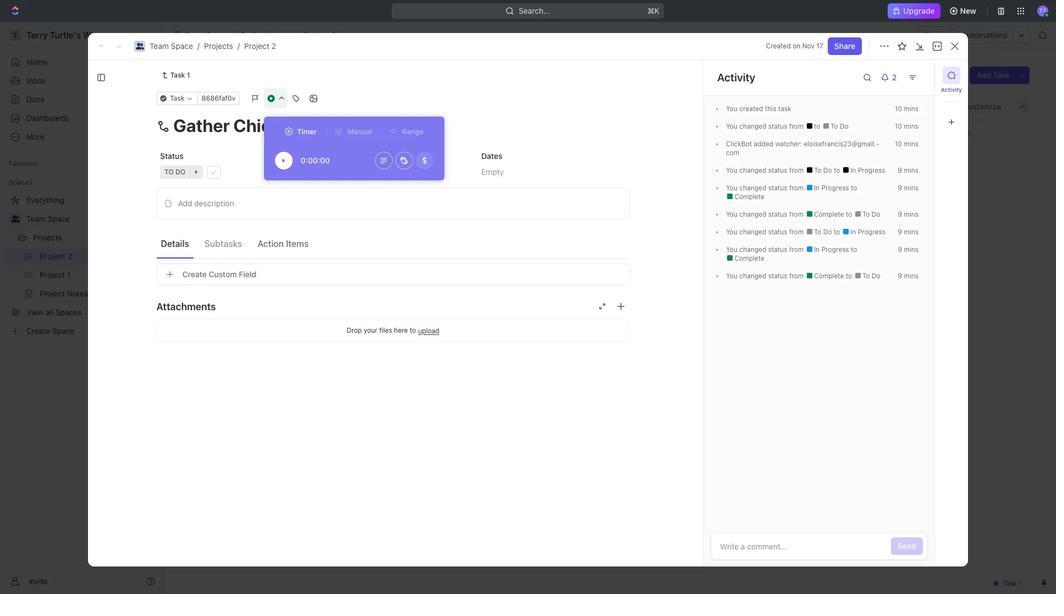 Task type: vqa. For each thing, say whether or not it's contained in the screenshot.
alert at top
no



Task type: describe. For each thing, give the bounding box(es) containing it.
your
[[364, 326, 378, 335]]

team inside sidebar navigation
[[26, 214, 46, 224]]

1 vertical spatial task 1
[[222, 191, 244, 201]]

spaces
[[9, 178, 32, 187]]

details button
[[157, 234, 194, 254]]

send
[[898, 542, 917, 551]]

1 inside button
[[258, 211, 261, 219]]

0 horizontal spatial project 2
[[191, 66, 256, 84]]

here
[[394, 326, 408, 335]]

files
[[380, 326, 392, 335]]

1 status from the top
[[769, 122, 788, 130]]

6 9 from the top
[[899, 272, 903, 280]]

custom
[[209, 270, 237, 279]]

task down timer
[[310, 155, 325, 163]]

upload
[[419, 327, 440, 335]]

team space inside sidebar navigation
[[26, 214, 70, 224]]

5 you from the top
[[727, 210, 738, 219]]

5 changed status from from the top
[[738, 228, 806, 236]]

assigned to
[[321, 151, 364, 161]]

nov
[[803, 42, 815, 50]]

4 changed status from from the top
[[738, 210, 806, 219]]

share for the share button to the right
[[924, 30, 945, 40]]

2 status from the top
[[769, 166, 788, 175]]

5 status from the top
[[769, 228, 788, 236]]

7 status from the top
[[769, 272, 788, 280]]

0 horizontal spatial user group image
[[136, 43, 144, 50]]

1 horizontal spatial add task
[[296, 155, 325, 163]]

customize
[[963, 102, 1002, 111]]

1 9 mins from the top
[[899, 166, 919, 175]]

1 horizontal spatial 1
[[241, 191, 244, 201]]

favorites
[[9, 160, 38, 168]]

8686faf0v button
[[197, 92, 240, 105]]

0 vertical spatial team space
[[185, 30, 228, 40]]

2 from from the top
[[790, 166, 804, 175]]

task down the team space / projects / project 2 on the left of page
[[171, 71, 185, 79]]

1 10 mins from the top
[[896, 105, 919, 113]]

task
[[779, 105, 792, 113]]

created
[[740, 105, 764, 113]]

attachments
[[157, 301, 216, 312]]

items
[[286, 239, 309, 249]]

task 2
[[222, 211, 245, 220]]

task down 1 button
[[238, 229, 254, 239]]

activity inside task sidebar content section
[[718, 71, 756, 84]]

0 horizontal spatial 1
[[187, 71, 190, 79]]

0 vertical spatial team
[[185, 30, 204, 40]]

4 changed from the top
[[740, 210, 767, 219]]

2 9 mins from the top
[[899, 184, 919, 192]]

0 vertical spatial task 1
[[171, 71, 190, 79]]

table
[[334, 102, 354, 111]]

0:00:00
[[301, 156, 330, 165]]

create
[[182, 270, 207, 279]]

task sidebar content section
[[704, 60, 935, 567]]

3 status from the top
[[769, 184, 788, 192]]

dates
[[481, 151, 503, 161]]

status
[[160, 151, 183, 161]]

subtasks button
[[200, 234, 247, 254]]

sidebar navigation
[[0, 22, 165, 595]]

10 mins for added watcher:
[[896, 140, 919, 148]]

range
[[402, 127, 424, 136]]

1 horizontal spatial projects link
[[204, 41, 233, 51]]

add task for add task button to the top
[[977, 70, 1011, 80]]

0 horizontal spatial add task button
[[217, 228, 259, 241]]

added watcher:
[[753, 140, 805, 148]]

subtasks
[[205, 239, 242, 249]]

6 9 mins from the top
[[899, 272, 919, 280]]

task sidebar navigation tab list
[[940, 67, 964, 131]]

add up customize
[[977, 70, 992, 80]]

1 vertical spatial projects
[[204, 41, 233, 51]]

search...
[[519, 6, 551, 15]]

you created this task
[[727, 105, 792, 113]]

hide
[[927, 102, 943, 111]]

1 horizontal spatial space
[[171, 41, 193, 51]]

upload button
[[419, 327, 440, 335]]

eloisefrancis23@gmail. com
[[727, 140, 880, 157]]

Search tasks... text field
[[920, 125, 1030, 141]]

6 mins from the top
[[905, 210, 919, 219]]

10 for changed status from
[[896, 122, 903, 130]]

team space / projects / project 2
[[150, 41, 276, 51]]

description
[[194, 199, 234, 208]]

6 from from the top
[[790, 246, 804, 254]]

10 for added watcher:
[[896, 140, 903, 148]]

create custom field button
[[157, 264, 630, 286]]

board link
[[203, 99, 227, 114]]

created
[[767, 42, 792, 50]]

new button
[[946, 2, 984, 20]]

10 mins for changed status from
[[896, 122, 919, 130]]

7 changed status from from the top
[[738, 272, 806, 280]]

clickbot
[[727, 140, 753, 148]]

home
[[26, 57, 47, 67]]

upgrade
[[904, 6, 936, 15]]

task down description
[[222, 211, 239, 220]]

2 9 from the top
[[899, 184, 903, 192]]

0 horizontal spatial projects link
[[33, 229, 129, 247]]

favorites button
[[4, 157, 42, 171]]

3 from from the top
[[790, 184, 804, 192]]

6 changed from the top
[[740, 246, 767, 254]]

5 from from the top
[[790, 228, 804, 236]]

this
[[766, 105, 777, 113]]

create custom field
[[182, 270, 257, 279]]

attachments button
[[157, 293, 630, 320]]

dashboards
[[26, 113, 69, 123]]

3 you from the top
[[727, 166, 738, 175]]

5 9 from the top
[[899, 246, 903, 254]]

add task for leftmost add task button
[[222, 229, 254, 239]]

1 10 from the top
[[896, 105, 903, 113]]

action
[[258, 239, 284, 249]]

add down timer
[[296, 155, 308, 163]]

7 you from the top
[[727, 246, 738, 254]]

created on nov 17
[[767, 42, 824, 50]]

2 horizontal spatial projects
[[252, 30, 281, 40]]

3 mins from the top
[[905, 140, 919, 148]]

17
[[817, 42, 824, 50]]

1 horizontal spatial share button
[[918, 26, 952, 44]]

⌘k
[[648, 6, 660, 15]]

new
[[961, 6, 977, 15]]

manual
[[348, 127, 372, 136]]

drop your files here to upload
[[347, 326, 440, 335]]

4 status from the top
[[769, 210, 788, 219]]

calendar
[[281, 102, 314, 111]]

4 9 mins from the top
[[899, 228, 919, 236]]

search
[[882, 102, 908, 111]]

1 button
[[247, 210, 263, 221]]

hide button
[[913, 99, 947, 114]]

assigned
[[321, 151, 354, 161]]

customize button
[[949, 99, 1005, 114]]

2 mins from the top
[[905, 122, 919, 130]]

6 status from the top
[[769, 246, 788, 254]]

dashboards link
[[4, 110, 160, 127]]

0 vertical spatial project
[[304, 30, 330, 40]]

5 9 mins from the top
[[899, 246, 919, 254]]

1 horizontal spatial task 1 link
[[219, 188, 381, 204]]



Task type: locate. For each thing, give the bounding box(es) containing it.
details
[[161, 239, 189, 249]]

projects inside sidebar navigation
[[33, 233, 62, 242]]

6 you from the top
[[727, 228, 738, 236]]

0 horizontal spatial projects
[[33, 233, 62, 242]]

0 vertical spatial add task
[[977, 70, 1011, 80]]

activity up "created"
[[718, 71, 756, 84]]

7 changed from the top
[[740, 272, 767, 280]]

1 changed from the top
[[740, 122, 767, 130]]

0 horizontal spatial team space
[[26, 214, 70, 224]]

2 vertical spatial 10 mins
[[896, 140, 919, 148]]

2 horizontal spatial add task
[[977, 70, 1011, 80]]

task up customize
[[994, 70, 1011, 80]]

add description
[[178, 199, 234, 208]]

2 changed status from from the top
[[738, 166, 806, 175]]

eloisefrancis23@gmail.
[[805, 140, 880, 148]]

0 vertical spatial activity
[[718, 71, 756, 84]]

1 horizontal spatial activity
[[942, 86, 963, 93]]

1 up task 2
[[241, 191, 244, 201]]

0 vertical spatial 10 mins
[[896, 105, 919, 113]]

0 horizontal spatial add task
[[222, 229, 254, 239]]

1 vertical spatial user group image
[[136, 43, 144, 50]]

7 mins from the top
[[905, 228, 919, 236]]

2
[[332, 30, 336, 40], [272, 41, 276, 51], [244, 66, 253, 84], [261, 155, 265, 163], [241, 211, 245, 220], [238, 260, 242, 269]]

8 you from the top
[[727, 272, 738, 280]]

to inside the drop your files here to upload
[[410, 326, 416, 335]]

add description button
[[160, 195, 626, 212]]

share button right 17
[[828, 37, 863, 55]]

1 vertical spatial project
[[244, 41, 270, 51]]

3 10 mins from the top
[[896, 140, 919, 148]]

9 mins from the top
[[905, 272, 919, 280]]

5 mins from the top
[[905, 184, 919, 192]]

1 horizontal spatial project 2 link
[[290, 29, 339, 42]]

1 changed status from from the top
[[738, 122, 806, 130]]

3 9 from the top
[[899, 210, 903, 219]]

timer
[[297, 127, 317, 136]]

gantt link
[[372, 99, 394, 114]]

0 vertical spatial share
[[924, 30, 945, 40]]

changed status from
[[738, 122, 806, 130], [738, 166, 806, 175], [738, 184, 806, 192], [738, 210, 806, 219], [738, 228, 806, 236], [738, 246, 806, 254], [738, 272, 806, 280]]

0 vertical spatial add task button
[[971, 67, 1017, 84]]

add task button down task 2
[[217, 228, 259, 241]]

home link
[[4, 53, 160, 71]]

upgrade link
[[889, 3, 941, 19]]

docs
[[26, 95, 45, 104]]

2 vertical spatial team
[[26, 214, 46, 224]]

2 changed from the top
[[740, 166, 767, 175]]

add down task 2
[[222, 229, 236, 239]]

0 horizontal spatial space
[[48, 214, 70, 224]]

action items button
[[253, 234, 313, 254]]

3 9 mins from the top
[[899, 210, 919, 219]]

team
[[185, 30, 204, 40], [150, 41, 169, 51], [26, 214, 46, 224]]

team space
[[185, 30, 228, 40], [26, 214, 70, 224]]

1 vertical spatial activity
[[942, 86, 963, 93]]

team space right user group image
[[26, 214, 70, 224]]

1 horizontal spatial project
[[244, 41, 270, 51]]

add task button down timer
[[283, 153, 329, 166]]

tree containing team space
[[4, 192, 160, 340]]

0 vertical spatial 1
[[187, 71, 190, 79]]

task 1 link down 0:00:00
[[219, 188, 381, 204]]

0 vertical spatial user group image
[[175, 32, 182, 38]]

4 you from the top
[[727, 184, 738, 192]]

1 vertical spatial share
[[835, 41, 856, 51]]

1 horizontal spatial team
[[150, 41, 169, 51]]

1 vertical spatial task 1 link
[[219, 188, 381, 204]]

list
[[247, 102, 260, 111]]

add inside 'button'
[[178, 199, 192, 208]]

2 vertical spatial project
[[191, 66, 241, 84]]

task up task 2
[[222, 191, 239, 201]]

com
[[727, 140, 880, 157]]

on
[[793, 42, 801, 50]]

task 1 link down the team space / projects / project 2 on the left of page
[[157, 69, 195, 82]]

status
[[769, 122, 788, 130], [769, 166, 788, 175], [769, 184, 788, 192], [769, 210, 788, 219], [769, 228, 788, 236], [769, 246, 788, 254], [769, 272, 788, 280]]

2 horizontal spatial add task button
[[971, 67, 1017, 84]]

2 vertical spatial projects
[[33, 233, 62, 242]]

0 vertical spatial projects
[[252, 30, 281, 40]]

tree inside sidebar navigation
[[4, 192, 160, 340]]

task 1 link
[[157, 69, 195, 82], [219, 188, 381, 204]]

1 you from the top
[[727, 105, 738, 113]]

2 10 from the top
[[896, 122, 903, 130]]

0 horizontal spatial share
[[835, 41, 856, 51]]

drop
[[347, 326, 362, 335]]

share down upgrade
[[924, 30, 945, 40]]

4 9 from the top
[[899, 228, 903, 236]]

2 vertical spatial add task button
[[217, 228, 259, 241]]

3 changed from the top
[[740, 184, 767, 192]]

automations button
[[957, 27, 1014, 43]]

add task down timer
[[296, 155, 325, 163]]

1 vertical spatial 10 mins
[[896, 122, 919, 130]]

tree
[[4, 192, 160, 340]]

action items
[[258, 239, 309, 249]]

2 you from the top
[[727, 122, 738, 130]]

field
[[239, 270, 257, 279]]

share for the leftmost the share button
[[835, 41, 856, 51]]

project 2 link
[[290, 29, 339, 42], [244, 41, 276, 51]]

0 horizontal spatial task 1 link
[[157, 69, 195, 82]]

1 horizontal spatial task 1
[[222, 191, 244, 201]]

1
[[187, 71, 190, 79], [241, 191, 244, 201], [258, 211, 261, 219]]

task
[[994, 70, 1011, 80], [171, 71, 185, 79], [310, 155, 325, 163], [222, 191, 239, 201], [222, 211, 239, 220], [238, 229, 254, 239]]

board
[[205, 102, 227, 111]]

1 horizontal spatial team space
[[185, 30, 228, 40]]

2 vertical spatial 10
[[896, 140, 903, 148]]

space
[[206, 30, 228, 40], [171, 41, 193, 51], [48, 214, 70, 224]]

invite
[[29, 577, 48, 586]]

activity
[[718, 71, 756, 84], [942, 86, 963, 93]]

do
[[841, 122, 849, 130], [824, 166, 833, 175], [872, 210, 881, 219], [824, 228, 833, 236], [215, 260, 225, 269], [872, 272, 881, 280]]

2 horizontal spatial 1
[[258, 211, 261, 219]]

share button down upgrade
[[918, 26, 952, 44]]

add task button up customize
[[971, 67, 1017, 84]]

user group image
[[11, 216, 20, 222]]

send button
[[892, 538, 924, 555]]

2 horizontal spatial project
[[304, 30, 330, 40]]

1 vertical spatial team
[[150, 41, 169, 51]]

task 1 down the team space / projects / project 2 on the left of page
[[171, 71, 190, 79]]

1 horizontal spatial add task button
[[283, 153, 329, 166]]

0 vertical spatial task 1 link
[[157, 69, 195, 82]]

1 horizontal spatial share
[[924, 30, 945, 40]]

activity inside task sidebar navigation tab list
[[942, 86, 963, 93]]

calendar link
[[279, 99, 314, 114]]

1 vertical spatial 1
[[241, 191, 244, 201]]

1 vertical spatial team space
[[26, 214, 70, 224]]

to do
[[829, 122, 849, 130], [813, 166, 835, 175], [861, 210, 881, 219], [813, 228, 835, 236], [204, 260, 225, 269], [861, 272, 881, 280]]

2 vertical spatial space
[[48, 214, 70, 224]]

1 from from the top
[[790, 122, 804, 130]]

from
[[790, 122, 804, 130], [790, 166, 804, 175], [790, 184, 804, 192], [790, 210, 804, 219], [790, 228, 804, 236], [790, 246, 804, 254], [790, 272, 804, 280]]

2 vertical spatial add task
[[222, 229, 254, 239]]

4 mins from the top
[[905, 166, 919, 175]]

team space up the team space / projects / project 2 on the left of page
[[185, 30, 228, 40]]

Edit task name text field
[[157, 115, 630, 136]]

1 vertical spatial add task
[[296, 155, 325, 163]]

in progress
[[849, 166, 886, 175], [813, 184, 852, 192], [849, 228, 886, 236], [813, 246, 852, 254]]

share button
[[918, 26, 952, 44], [828, 37, 863, 55]]

add left description
[[178, 199, 192, 208]]

1 vertical spatial add task button
[[283, 153, 329, 166]]

/
[[233, 30, 236, 40], [285, 30, 288, 40], [198, 41, 200, 51], [238, 41, 240, 51]]

complete
[[733, 193, 765, 201], [813, 210, 847, 219], [733, 254, 765, 263], [813, 272, 847, 280]]

1 right task 2
[[258, 211, 261, 219]]

1 vertical spatial 10
[[896, 122, 903, 130]]

docs link
[[4, 91, 160, 108]]

8 mins from the top
[[905, 246, 919, 254]]

share
[[924, 30, 945, 40], [835, 41, 856, 51]]

add task down task 2
[[222, 229, 254, 239]]

0 vertical spatial space
[[206, 30, 228, 40]]

2 horizontal spatial space
[[206, 30, 228, 40]]

8686faf0v
[[202, 94, 235, 102]]

10 mins
[[896, 105, 919, 113], [896, 122, 919, 130], [896, 140, 919, 148]]

share right 17
[[835, 41, 856, 51]]

0 horizontal spatial team
[[26, 214, 46, 224]]

1 mins from the top
[[905, 105, 919, 113]]

0 horizontal spatial share button
[[828, 37, 863, 55]]

project 2
[[304, 30, 336, 40], [191, 66, 256, 84]]

added
[[754, 140, 774, 148]]

2 10 mins from the top
[[896, 122, 919, 130]]

add task button
[[971, 67, 1017, 84], [283, 153, 329, 166], [217, 228, 259, 241]]

1 horizontal spatial project 2
[[304, 30, 336, 40]]

progress
[[859, 166, 886, 175], [822, 184, 850, 192], [859, 228, 886, 236], [822, 246, 850, 254]]

1 down the team space / projects / project 2 on the left of page
[[187, 71, 190, 79]]

0 vertical spatial 10
[[896, 105, 903, 113]]

task 1 up task 2
[[222, 191, 244, 201]]

automations
[[963, 30, 1009, 40]]

9 mins
[[899, 166, 919, 175], [899, 184, 919, 192], [899, 210, 919, 219], [899, 228, 919, 236], [899, 246, 919, 254], [899, 272, 919, 280]]

add task
[[977, 70, 1011, 80], [296, 155, 325, 163], [222, 229, 254, 239]]

activity up hide at the right top of page
[[942, 86, 963, 93]]

watcher:
[[776, 140, 803, 148]]

0 vertical spatial project 2
[[304, 30, 336, 40]]

0 horizontal spatial project
[[191, 66, 241, 84]]

1 horizontal spatial projects
[[204, 41, 233, 51]]

0 horizontal spatial project 2 link
[[244, 41, 276, 51]]

table link
[[332, 99, 354, 114]]

7 from from the top
[[790, 272, 804, 280]]

3 changed status from from the top
[[738, 184, 806, 192]]

project
[[304, 30, 330, 40], [244, 41, 270, 51], [191, 66, 241, 84]]

3 10 from the top
[[896, 140, 903, 148]]

1 9 from the top
[[899, 166, 903, 175]]

0 horizontal spatial activity
[[718, 71, 756, 84]]

gantt
[[374, 102, 394, 111]]

search button
[[868, 99, 911, 114]]

projects link
[[238, 29, 283, 42], [204, 41, 233, 51], [33, 229, 129, 247]]

5 changed from the top
[[740, 228, 767, 236]]

0 horizontal spatial task 1
[[171, 71, 190, 79]]

team space link
[[171, 29, 231, 42], [150, 41, 193, 51], [26, 210, 157, 228]]

inbox link
[[4, 72, 160, 90]]

space inside "tree"
[[48, 214, 70, 224]]

inbox
[[26, 76, 46, 85]]

1 horizontal spatial user group image
[[175, 32, 182, 38]]

in
[[851, 166, 857, 175], [815, 184, 820, 192], [851, 228, 857, 236], [815, 246, 820, 254]]

6 changed status from from the top
[[738, 246, 806, 254]]

2 horizontal spatial projects link
[[238, 29, 283, 42]]

4 from from the top
[[790, 210, 804, 219]]

2 horizontal spatial team
[[185, 30, 204, 40]]

user group image
[[175, 32, 182, 38], [136, 43, 144, 50]]

add task up customize
[[977, 70, 1011, 80]]

1 vertical spatial project 2
[[191, 66, 256, 84]]

1 vertical spatial space
[[171, 41, 193, 51]]

2 vertical spatial 1
[[258, 211, 261, 219]]

9
[[899, 166, 903, 175], [899, 184, 903, 192], [899, 210, 903, 219], [899, 228, 903, 236], [899, 246, 903, 254], [899, 272, 903, 280]]

task 1
[[171, 71, 190, 79], [222, 191, 244, 201]]

to
[[815, 122, 823, 130], [831, 122, 839, 130], [356, 151, 364, 161], [815, 166, 822, 175], [835, 166, 843, 175], [852, 184, 858, 192], [847, 210, 855, 219], [863, 210, 871, 219], [815, 228, 822, 236], [835, 228, 843, 236], [852, 246, 858, 254], [204, 260, 213, 269], [847, 272, 855, 280], [863, 272, 871, 280], [410, 326, 416, 335]]

mins
[[905, 105, 919, 113], [905, 122, 919, 130], [905, 140, 919, 148], [905, 166, 919, 175], [905, 184, 919, 192], [905, 210, 919, 219], [905, 228, 919, 236], [905, 246, 919, 254], [905, 272, 919, 280]]

list link
[[245, 99, 260, 114]]



